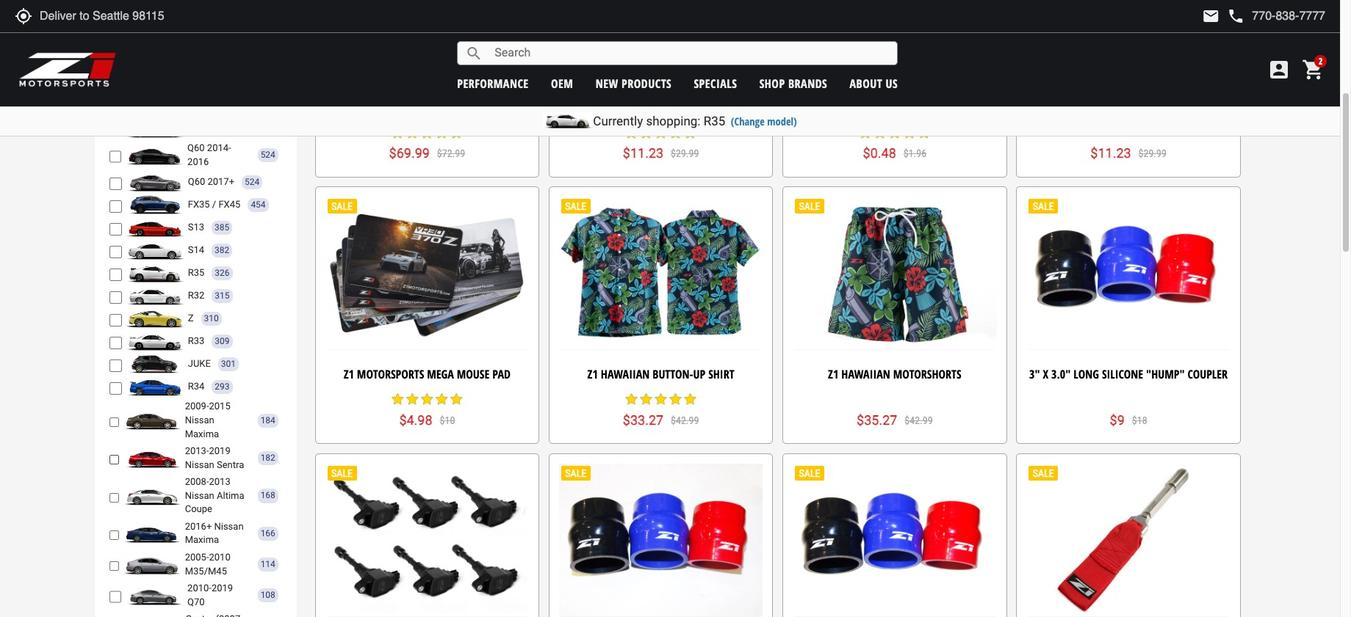Task type: describe. For each thing, give the bounding box(es) containing it.
star star star star star $4.98 $10
[[390, 393, 464, 428]]

shopping_cart link
[[1298, 58, 1326, 82]]

us
[[886, 75, 898, 91]]

$0.48
[[863, 146, 896, 161]]

301
[[221, 359, 236, 369]]

oem
[[551, 75, 573, 91]]

454
[[251, 200, 266, 210]]

g37
[[188, 100, 205, 111]]

search
[[465, 44, 483, 62]]

motorsports
[[357, 367, 424, 383]]

ball
[[496, 87, 518, 103]]

q60 for q60 2014- 2016
[[187, 143, 205, 154]]

small
[[825, 87, 855, 103]]

3" x 3.0" long silicone "hump" coupler
[[1030, 367, 1228, 383]]

2013
[[209, 477, 231, 488]]

nissan maxima a36 2016 2017 2018 2019 2020 2021 2022 2023 vq35de 3.5l s sv sr sl z1 motorsports image
[[122, 525, 181, 544]]

star star star star star $11.23 $29.99
[[623, 125, 699, 161]]

$10
[[440, 415, 455, 427]]

2023 nissan z image
[[125, 310, 184, 329]]

309
[[215, 336, 230, 347]]

r34
[[188, 381, 205, 392]]

(2) small z1 only decals 3" x 0.75"
[[809, 87, 981, 103]]

nissan skyline coupe sedan r32 gtr gt-r bnr32 hcr32 hnr32 er32 hr32 fr32 gts-4 gts4 gts-t gtst gts image
[[125, 287, 184, 306]]

0 vertical spatial 3"
[[934, 87, 945, 103]]

z1 motorsports logo image
[[18, 51, 117, 88]]

2009-2015 nissan maxima
[[185, 401, 231, 440]]

t-
[[694, 87, 702, 103]]

infiniti q60 coupe cv36 2014 2015 vq37vhr 3.7l z1 motorsports image
[[125, 146, 184, 165]]

114
[[261, 560, 275, 570]]

z1 hawaiian button-up shirt
[[588, 367, 734, 383]]

nissan 240sx silvia zenki kouki s14 1995 1996 1997 1998 1999 ka24de ka24det sr20det rb26dett z1 motorsports image
[[125, 241, 184, 260]]

2005-2010 m35/m45
[[185, 553, 231, 577]]

2009-
[[185, 401, 209, 413]]

/
[[212, 199, 216, 210]]

nissan skyline coupe sedan r33 gtr gt-r bcnr33 enr33 enr33 gts-t gtst gts awd attesa 1995 1996 1997 1998 rb20det rb25de image
[[125, 332, 184, 352]]

2008-2013 nissan altima coupe
[[185, 477, 244, 515]]

mail
[[1202, 7, 1220, 25]]

524 for 2017+
[[245, 177, 260, 187]]

$33.27
[[623, 413, 664, 428]]

motorshorts
[[893, 367, 962, 383]]

nissan skyline coupe sedan r34 gtr gt-r bnr34 gts-t gtst gts awd attesa 1999 2000 2001 2002 rb20det rb25de rb25det rb26dett z1 motorsports image
[[125, 378, 184, 397]]

z1 for z1 motorsports mega mouse pad
[[344, 367, 354, 383]]

q60 2014- 2016
[[187, 143, 231, 167]]

maxima inside "2009-2015 nissan maxima"
[[185, 429, 219, 440]]

oem link
[[551, 75, 573, 91]]

shopping:
[[646, 114, 701, 129]]

q60 for q60 2017+
[[188, 176, 205, 187]]

(2)
[[809, 87, 822, 103]]

s14
[[188, 245, 204, 256]]

2016+ nissan maxima
[[185, 522, 244, 546]]

2013-2019 nissan sentra
[[185, 446, 244, 471]]

null image for m35/m45
[[122, 556, 181, 575]]

about us link
[[850, 75, 898, 91]]

specials
[[694, 75, 737, 91]]

account_box
[[1268, 58, 1291, 82]]

902
[[215, 32, 230, 42]]

&
[[487, 87, 493, 103]]

2017+
[[208, 176, 234, 187]]

star star star star star $69.99 $72.99
[[389, 125, 465, 161]]

$29.99 inside star star star star star $11.23 $29.99
[[671, 148, 699, 160]]

2019 for 2010-
[[212, 584, 233, 595]]

model)
[[767, 115, 797, 129]]

nissan r35 gtr gt-r awd twin turbo 2009 2010 2011 2012 2013 2014 2015 2016 2017 2018 2019 2020 vr38dett z1 motorsports image
[[125, 264, 184, 283]]

performance
[[457, 75, 529, 91]]

168
[[261, 491, 275, 501]]

r33
[[188, 336, 205, 347]]

currently
[[593, 114, 643, 129]]

z1 motorsports mega mouse pad
[[344, 367, 511, 383]]

$35.27 $42.99
[[857, 413, 933, 428]]

phone link
[[1227, 7, 1326, 25]]

infiniti fx35 fx45 2003 2004 2005 2006 2007 2008 2009 2010 2011 2012 2013 vq35de vq35hr vk45de vk45dd z1 motorsports image
[[125, 196, 184, 215]]

centric
[[372, 87, 410, 103]]

products
[[622, 75, 672, 91]]

3.0"
[[1052, 367, 1071, 383]]

r32
[[188, 290, 205, 301]]

about us
[[850, 75, 898, 91]]

2010-
[[187, 584, 212, 595]]

account_box link
[[1264, 58, 1295, 82]]

hub
[[350, 87, 369, 103]]

646
[[215, 100, 230, 111]]

phone
[[1227, 7, 1245, 25]]

(change
[[731, 115, 765, 129]]

293
[[215, 382, 230, 392]]

brands
[[788, 75, 828, 91]]

maxima inside 2016+ nissan maxima
[[185, 535, 219, 546]]

385
[[215, 223, 229, 233]]

-
[[618, 87, 621, 103]]

nissan for 2015
[[185, 415, 214, 426]]

up
[[693, 367, 706, 383]]

juke
[[188, 359, 211, 370]]

mail link
[[1202, 7, 1220, 25]]

sale
[[594, 87, 615, 103]]

$42.99 inside star star star star star $33.27 $42.99
[[671, 415, 699, 427]]

sentra
[[217, 460, 244, 471]]

nissan altima coupe cl32 2008 2009 2010 2011 2012 2013 qr25de vq35de 2.5l 3.5l s sr se z1 motorsports image
[[122, 487, 181, 506]]

182
[[261, 453, 275, 464]]

0 vertical spatial r35
[[704, 114, 725, 129]]



Task type: vqa. For each thing, say whether or not it's contained in the screenshot.
(z32) related to Fast
no



Task type: locate. For each thing, give the bounding box(es) containing it.
mega
[[427, 367, 454, 383]]

1 $29.99 from the left
[[671, 148, 699, 160]]

spacers
[[446, 87, 484, 103]]

2019 down m35/m45
[[212, 584, 233, 595]]

1 horizontal spatial $42.99
[[905, 415, 933, 427]]

1 vertical spatial q60
[[188, 176, 205, 187]]

shirt up currently shopping: r35 (change model) at top
[[702, 87, 728, 103]]

0 vertical spatial null image
[[122, 556, 181, 575]]

382
[[215, 245, 229, 256]]

2019 for 2013-
[[209, 446, 231, 457]]

shirt right up
[[708, 367, 734, 383]]

1 vertical spatial shirt
[[708, 367, 734, 383]]

None checkbox
[[109, 33, 122, 45], [109, 124, 122, 137], [109, 151, 121, 163], [109, 201, 122, 213], [109, 269, 122, 281], [109, 292, 122, 304], [109, 314, 122, 327], [109, 337, 122, 350], [109, 360, 122, 372], [109, 492, 119, 504], [109, 592, 121, 604], [109, 33, 122, 45], [109, 124, 122, 137], [109, 151, 121, 163], [109, 201, 122, 213], [109, 269, 122, 281], [109, 292, 122, 304], [109, 314, 122, 327], [109, 337, 122, 350], [109, 360, 122, 372], [109, 492, 119, 504], [109, 592, 121, 604]]

$72.99
[[437, 148, 465, 160]]

2 maxima from the top
[[185, 535, 219, 546]]

2019 inside 2013-2019 nissan sentra
[[209, 446, 231, 457]]

2008-
[[185, 477, 209, 488]]

0 vertical spatial maxima
[[185, 429, 219, 440]]

None checkbox
[[109, 10, 122, 23], [109, 56, 122, 68], [109, 78, 122, 91], [109, 101, 122, 114], [109, 178, 122, 190], [109, 223, 122, 236], [109, 246, 122, 259], [109, 383, 122, 395], [109, 416, 119, 429], [109, 454, 119, 467], [109, 530, 119, 542], [109, 561, 119, 573], [109, 10, 122, 23], [109, 56, 122, 68], [109, 78, 122, 91], [109, 101, 122, 114], [109, 178, 122, 190], [109, 223, 122, 236], [109, 246, 122, 259], [109, 383, 122, 395], [109, 416, 119, 429], [109, 454, 119, 467], [109, 530, 119, 542], [109, 561, 119, 573]]

sale - z1 spec z 350z t-shirt
[[594, 87, 728, 103]]

350z
[[669, 87, 691, 103]]

nissan for 2013
[[185, 491, 214, 502]]

0 horizontal spatial z
[[188, 313, 194, 324]]

null image left q70
[[125, 587, 184, 606]]

1 horizontal spatial z
[[661, 87, 667, 103]]

nissan right 2016+ on the left bottom of the page
[[214, 522, 244, 533]]

new products link
[[596, 75, 672, 91]]

nissan maxima a35 2009 2010 2011 2012 2013 2014 2015 vq35de 3.5l le s sv sr sport z1 motorsports image
[[122, 412, 181, 431]]

1 horizontal spatial r35
[[704, 114, 725, 129]]

$35.27
[[857, 413, 897, 428]]

nissan juke 2011 2012 2013 2014 2015 2016 2017 vr38dett hr15de mr16ddt hr16de z1 motorsports image
[[125, 355, 184, 374]]

r35
[[704, 114, 725, 129], [188, 268, 205, 279]]

2019 up sentra
[[209, 446, 231, 457]]

shop brands link
[[760, 75, 828, 91]]

q70
[[187, 597, 205, 608]]

silicone
[[1102, 367, 1143, 383]]

spec
[[638, 87, 659, 103]]

z1 hawaiian motorshorts
[[828, 367, 962, 383]]

1 vertical spatial 524
[[245, 177, 260, 187]]

z1 hub centric wheel spacers & ball nose extended studs
[[336, 87, 518, 116]]

1 horizontal spatial $11.23
[[1091, 146, 1131, 161]]

1 $11.23 from the left
[[623, 146, 664, 161]]

$11.23 inside star star star star star $11.23 $29.99
[[623, 146, 664, 161]]

nissan up the coupe
[[185, 491, 214, 502]]

Search search field
[[483, 42, 897, 65]]

$69.99
[[389, 146, 430, 161]]

infiniti g35 coupe sedan v35 v36 skyline 2003 2004 2005 2006 2007 2008 3.5l vq35de revup rev up vq35hr z1 motorsports image
[[125, 28, 184, 47]]

1 $42.99 from the left
[[671, 415, 699, 427]]

$9
[[1110, 413, 1125, 428]]

q60 down the 2016
[[188, 176, 205, 187]]

nissan inside 2016+ nissan maxima
[[214, 522, 244, 533]]

2014-
[[207, 143, 231, 154]]

$11.23 $29.99
[[1091, 146, 1167, 161]]

0 horizontal spatial r35
[[188, 268, 205, 279]]

maxima down 2016+ on the left bottom of the page
[[185, 535, 219, 546]]

new products
[[596, 75, 672, 91]]

r35 left (change
[[704, 114, 725, 129]]

nissan 350z z33 2003 2004 2005 2006 2007 2008 2009 vq35de 3.5l revup rev up vq35hr nismo z1 motorsports image
[[125, 5, 184, 24]]

about
[[850, 75, 883, 91]]

nissan inside 2013-2019 nissan sentra
[[185, 460, 214, 471]]

0 vertical spatial 2019
[[209, 446, 231, 457]]

$42.99 inside $35.27 $42.99
[[905, 415, 933, 427]]

fx45
[[219, 199, 241, 210]]

nissan down 2013-
[[185, 460, 214, 471]]

nissan inside "2009-2015 nissan maxima"
[[185, 415, 214, 426]]

hawaiian for button-
[[601, 367, 650, 383]]

q60 2017+
[[188, 176, 234, 187]]

2 q60 from the top
[[188, 176, 205, 187]]

184
[[261, 416, 275, 426]]

$29.99 inside $11.23 $29.99
[[1139, 148, 1167, 160]]

hawaiian left button-
[[601, 367, 650, 383]]

null image for q70
[[125, 587, 184, 606]]

2016
[[187, 156, 209, 167]]

0 horizontal spatial 524
[[245, 177, 260, 187]]

hawaiian
[[601, 367, 650, 383], [842, 367, 890, 383]]

hawaiian up $35.27
[[842, 367, 890, 383]]

nissan
[[185, 415, 214, 426], [185, 460, 214, 471], [185, 491, 214, 502], [214, 522, 244, 533]]

1 vertical spatial r35
[[188, 268, 205, 279]]

altima
[[217, 491, 244, 502]]

x
[[1043, 367, 1049, 383]]

$29.99
[[671, 148, 699, 160], [1139, 148, 1167, 160]]

$1.96
[[904, 148, 927, 160]]

maxima
[[185, 429, 219, 440], [185, 535, 219, 546]]

q60 inside q60 2014- 2016
[[187, 143, 205, 154]]

0 horizontal spatial 3"
[[934, 87, 945, 103]]

z1 for z1 hub centric wheel spacers & ball nose extended studs
[[336, 87, 347, 103]]

coupler
[[1188, 367, 1228, 383]]

specials link
[[694, 75, 737, 91]]

1 horizontal spatial $29.99
[[1139, 148, 1167, 160]]

1 vertical spatial 3"
[[1030, 367, 1040, 383]]

0 horizontal spatial $29.99
[[671, 148, 699, 160]]

g35
[[188, 32, 205, 43]]

326
[[215, 268, 230, 278]]

s13
[[188, 222, 204, 233]]

2 $29.99 from the left
[[1139, 148, 1167, 160]]

1 hawaiian from the left
[[601, 367, 650, 383]]

1 vertical spatial 2019
[[212, 584, 233, 595]]

2 $11.23 from the left
[[1091, 146, 1131, 161]]

2 $42.99 from the left
[[905, 415, 933, 427]]

2019
[[209, 446, 231, 457], [212, 584, 233, 595]]

310
[[204, 314, 219, 324]]

nissan for 2019
[[185, 460, 214, 471]]

1 horizontal spatial hawaiian
[[842, 367, 890, 383]]

524 up 454 on the left top of the page
[[245, 177, 260, 187]]

extended
[[402, 100, 448, 116]]

2016+
[[185, 522, 212, 533]]

z right spec
[[661, 87, 667, 103]]

z1 for z1 hawaiian button-up shirt
[[588, 367, 598, 383]]

q60 up the 2016
[[187, 143, 205, 154]]

z1 inside "z1 hub centric wheel spacers & ball nose extended studs"
[[336, 87, 347, 103]]

1 vertical spatial maxima
[[185, 535, 219, 546]]

1 horizontal spatial 3"
[[1030, 367, 1040, 383]]

hawaiian for motorshorts
[[842, 367, 890, 383]]

wheel
[[412, 87, 443, 103]]

infiniti g37 coupe sedan convertible v36 cv36 hv36 skyline 2008 2009 2010 2011 2012 2013 3.7l vq37vhr z1 motorsports image
[[125, 96, 184, 116]]

x
[[948, 87, 953, 103]]

r35 up r32
[[188, 268, 205, 279]]

nissan sentra b17 2013 2014 2015 2016 2017 2018 2019 mr16ddt mra8de 1.6l 1.8l turbo fe sl sr s nismo z1 motorsports image
[[122, 449, 181, 469]]

0 horizontal spatial hawaiian
[[601, 367, 650, 383]]

m35/m45
[[185, 566, 227, 577]]

star star star star star $33.27 $42.99
[[623, 393, 699, 428]]

1 maxima from the top
[[185, 429, 219, 440]]

star star star star star $0.48 $1.96
[[858, 125, 932, 161]]

button-
[[653, 367, 693, 383]]

only
[[871, 87, 895, 103]]

0 vertical spatial z
[[661, 87, 667, 103]]

2010
[[209, 553, 231, 564]]

currently shopping: r35 (change model)
[[593, 114, 797, 129]]

decals
[[898, 87, 931, 103]]

mouse
[[457, 367, 490, 383]]

z left 310
[[188, 313, 194, 324]]

0 vertical spatial q60
[[187, 143, 205, 154]]

null image down nissan maxima a36 2016 2017 2018 2019 2020 2021 2022 2023 vq35de 3.5l s sv sr sl z1 motorsports image
[[122, 556, 181, 575]]

0 horizontal spatial $42.99
[[671, 415, 699, 427]]

infiniti q60 coupe cv37 2017 2018 2019 2020 2.0t 3.0t red sport redsport vr30ddtt z1 motorsports image
[[125, 173, 184, 192]]

1 horizontal spatial 524
[[261, 150, 275, 160]]

2 hawaiian from the left
[[842, 367, 890, 383]]

performance link
[[457, 75, 529, 91]]

1 vertical spatial null image
[[125, 587, 184, 606]]

pad
[[492, 367, 511, 383]]

$42.99 right $33.27
[[671, 415, 699, 427]]

infiniti q50 sedan hybrid v37 2014 2015 2016 2017 2018 2019 2020 vq37vhr 2.0t 3.0t 3.7l red sport redsport vr30ddtt z1 motorsports image
[[125, 119, 184, 138]]

524
[[261, 150, 275, 160], [245, 177, 260, 187]]

long
[[1074, 367, 1099, 383]]

maxima up 2013-
[[185, 429, 219, 440]]

z1 for z1 hawaiian motorshorts
[[828, 367, 839, 383]]

nissan 240sx silvia zenki kouki s13 rps13 180sx 1989 1990 1991 1992 1993 1994 ka24e ka24de ka24det sr20det rb26dett z1 motorsports image
[[125, 219, 184, 238]]

0 horizontal spatial $11.23
[[623, 146, 664, 161]]

0 vertical spatial shirt
[[702, 87, 728, 103]]

524 right 2014-
[[261, 150, 275, 160]]

1 q60 from the top
[[187, 143, 205, 154]]

shop
[[760, 75, 785, 91]]

0 vertical spatial 524
[[261, 150, 275, 160]]

nissan down 2009- at the bottom of the page
[[185, 415, 214, 426]]

null image
[[122, 556, 181, 575], [125, 587, 184, 606]]

2019 inside 2010-2019 q70
[[212, 584, 233, 595]]

$42.99 right $35.27
[[905, 415, 933, 427]]

nissan inside 2008-2013 nissan altima coupe
[[185, 491, 214, 502]]

1 vertical spatial z
[[188, 313, 194, 324]]

new
[[596, 75, 618, 91]]

524 for 2014-
[[261, 150, 275, 160]]

108
[[261, 591, 275, 601]]



